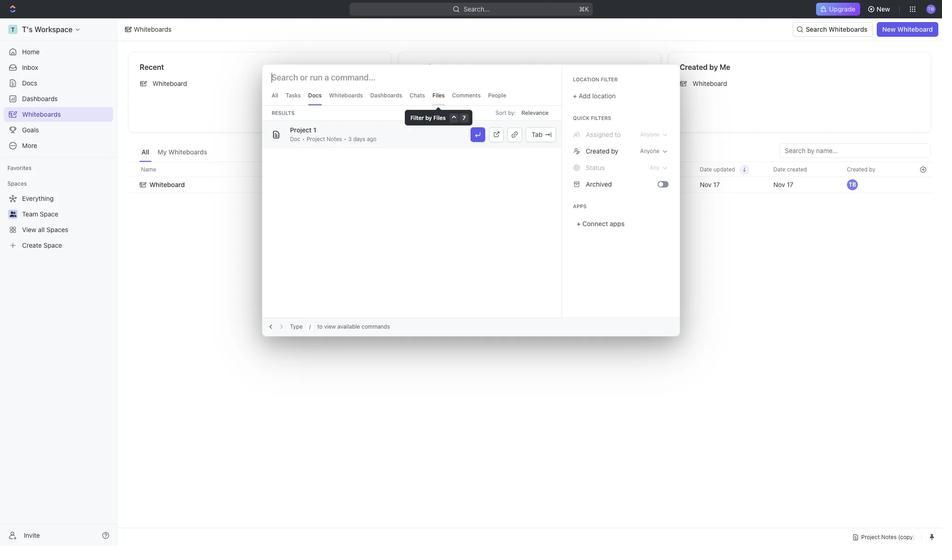 Task type: vqa. For each thing, say whether or not it's contained in the screenshot.
user group "image"
no



Task type: describe. For each thing, give the bounding box(es) containing it.
relevance
[[522, 109, 549, 116]]

+ for + connect apps
[[577, 220, 581, 228]]

2 nov 17 from the left
[[774, 181, 794, 189]]

di5zx image for created by
[[573, 148, 581, 155]]

/
[[309, 323, 311, 330]]

whiteboards inside button
[[829, 25, 868, 33]]

Search by name... text field
[[786, 144, 926, 158]]

view
[[324, 323, 336, 330]]

your
[[475, 116, 486, 123]]

archived
[[586, 180, 612, 188]]

date for date updated
[[700, 166, 713, 173]]

days
[[354, 136, 366, 143]]

comments
[[452, 92, 481, 99]]

location
[[593, 92, 616, 100]]

1 horizontal spatial dashboards
[[371, 92, 403, 99]]

by right filter on the left top of page
[[426, 115, 432, 121]]

whiteboard link for recent
[[136, 76, 383, 91]]

my whiteboards button
[[155, 143, 210, 162]]

1 vertical spatial files
[[434, 115, 446, 121]]

2 nov from the left
[[774, 181, 786, 189]]

⌃
[[452, 115, 457, 121]]

your favorited whiteboards will show here.
[[475, 116, 585, 123]]

new for new whiteboard
[[883, 25, 896, 33]]

name
[[141, 166, 156, 173]]

doc
[[290, 136, 301, 143]]

date updated
[[700, 166, 736, 173]]

inbox
[[22, 63, 38, 71]]

goals
[[22, 126, 39, 134]]

created by me
[[680, 63, 731, 71]]

apps
[[610, 220, 625, 228]]

tab
[[532, 131, 543, 138]]

search whiteboards
[[806, 25, 868, 33]]

location filter
[[573, 76, 618, 82]]

show
[[557, 116, 571, 123]]

connect
[[583, 220, 609, 228]]

1 horizontal spatial created
[[680, 63, 708, 71]]

filters
[[591, 115, 612, 121]]

whiteboards up the recent
[[134, 25, 172, 33]]

by down assigned to
[[612, 147, 619, 155]]

recent
[[140, 63, 164, 71]]

home
[[22, 48, 40, 56]]

notes
[[327, 136, 342, 143]]

all button
[[139, 143, 152, 162]]

1 horizontal spatial favorites
[[410, 63, 442, 71]]

type
[[290, 323, 303, 330]]

favorites button
[[4, 163, 35, 174]]

updated
[[714, 166, 736, 173]]

by inside table
[[870, 166, 876, 173]]

whiteboard link for created by me
[[677, 76, 924, 91]]

whiteboards inside button
[[169, 148, 207, 156]]

by left me
[[710, 63, 718, 71]]

assigned
[[586, 131, 614, 138]]

docs link
[[4, 76, 113, 91]]

created inside row
[[848, 166, 868, 173]]

+ for + add location
[[573, 92, 577, 100]]

date updated button
[[695, 162, 749, 177]]

0 horizontal spatial created by
[[586, 147, 619, 155]]

search whiteboards button
[[794, 22, 874, 37]]

search
[[806, 25, 828, 33]]

filter
[[601, 76, 618, 82]]

0 vertical spatial files
[[433, 92, 445, 99]]

quick
[[573, 115, 590, 121]]

new whiteboard button
[[877, 22, 939, 37]]

created by inside row
[[848, 166, 876, 173]]

apps
[[573, 203, 587, 209]]

filter
[[411, 115, 424, 121]]

new for new
[[877, 5, 891, 13]]

people
[[489, 92, 507, 99]]

tree inside sidebar navigation
[[4, 191, 113, 253]]

+ connect apps
[[577, 220, 625, 228]]

whiteboards up tab
[[512, 116, 546, 123]]

project notes
[[307, 136, 342, 143]]

tab list containing all
[[139, 143, 210, 162]]

tyler black, , element
[[848, 179, 859, 190]]

di5zx image
[[573, 164, 581, 172]]

sort by:
[[496, 109, 516, 116]]

1
[[314, 126, 317, 134]]

1 horizontal spatial to
[[615, 131, 621, 138]]

row containing whiteboard
[[128, 176, 932, 194]]

docs inside sidebar navigation
[[22, 79, 37, 87]]

whiteboard button
[[134, 176, 597, 194]]

2 17 from the left
[[788, 181, 794, 189]]

ago
[[367, 136, 377, 143]]



Task type: locate. For each thing, give the bounding box(es) containing it.
1 whiteboard link from the left
[[136, 76, 383, 91]]

7
[[463, 115, 466, 121]]

2 date from the left
[[774, 166, 786, 173]]

filter by files
[[411, 115, 446, 121]]

0 horizontal spatial docs
[[22, 79, 37, 87]]

new whiteboard
[[883, 25, 934, 33]]

docs right tasks on the left of the page
[[308, 92, 322, 99]]

assigned to
[[586, 131, 621, 138]]

sidebar navigation
[[0, 18, 117, 546]]

1 date from the left
[[700, 166, 713, 173]]

1 horizontal spatial date
[[774, 166, 786, 173]]

created
[[680, 63, 708, 71], [586, 147, 610, 155], [848, 166, 868, 173]]

tree
[[4, 191, 113, 253]]

created left me
[[680, 63, 708, 71]]

0 horizontal spatial favorites
[[7, 165, 32, 172]]

new inside button
[[877, 5, 891, 13]]

1 vertical spatial to
[[318, 323, 323, 330]]

created by
[[586, 147, 619, 155], [848, 166, 876, 173]]

by down search by name... text box
[[870, 166, 876, 173]]

here.
[[572, 116, 585, 123]]

anyone for created by
[[641, 148, 660, 155]]

created
[[788, 166, 808, 173]]

whiteboard
[[898, 25, 934, 33], [153, 80, 187, 87], [693, 80, 728, 87], [149, 181, 185, 189]]

dashboards down docs link
[[22, 95, 58, 103]]

files right chats
[[433, 92, 445, 99]]

project for project 1
[[290, 126, 312, 134]]

0 vertical spatial created by
[[586, 147, 619, 155]]

table
[[128, 162, 932, 194]]

1 vertical spatial project
[[307, 136, 325, 143]]

date created
[[774, 166, 808, 173]]

docs
[[22, 79, 37, 87], [308, 92, 322, 99]]

dashboards left chats
[[371, 92, 403, 99]]

search...
[[464, 5, 490, 13]]

2 row from the top
[[128, 176, 932, 194]]

created by up tb
[[848, 166, 876, 173]]

tab list
[[139, 143, 210, 162]]

status
[[586, 164, 605, 172]]

anyone
[[641, 131, 660, 138], [641, 148, 660, 155]]

tb
[[849, 181, 857, 188]]

0 vertical spatial anyone
[[641, 131, 660, 138]]

2 anyone from the top
[[641, 148, 660, 155]]

home link
[[4, 45, 113, 59]]

0 vertical spatial created
[[680, 63, 708, 71]]

new inside button
[[883, 25, 896, 33]]

0 horizontal spatial dashboards
[[22, 95, 58, 103]]

invite
[[24, 531, 40, 539]]

0 horizontal spatial nov 17
[[700, 181, 720, 189]]

my
[[158, 148, 167, 156]]

docs down inbox
[[22, 79, 37, 87]]

location
[[573, 76, 600, 82]]

files
[[433, 92, 445, 99], [434, 115, 446, 121]]

1 horizontal spatial docs
[[308, 92, 322, 99]]

to right /
[[318, 323, 323, 330]]

to view available commands
[[318, 323, 390, 330]]

tasks
[[286, 92, 301, 99]]

created down assigned
[[586, 147, 610, 155]]

me
[[720, 63, 731, 71]]

dashboards
[[371, 92, 403, 99], [22, 95, 58, 103]]

all left my
[[142, 148, 149, 156]]

nov 17
[[700, 181, 720, 189], [774, 181, 794, 189]]

nov 17 down the date created button
[[774, 181, 794, 189]]

whiteboard link
[[136, 76, 383, 91], [677, 76, 924, 91]]

0 horizontal spatial 17
[[714, 181, 720, 189]]

1 17 from the left
[[714, 181, 720, 189]]

di5zx image down here.
[[573, 131, 581, 138]]

0 horizontal spatial date
[[700, 166, 713, 173]]

2 horizontal spatial created
[[848, 166, 868, 173]]

nov 17 down the date updated
[[700, 181, 720, 189]]

whiteboards up the goals
[[22, 110, 61, 118]]

project for project notes
[[307, 136, 325, 143]]

whiteboards down upgrade
[[829, 25, 868, 33]]

1 horizontal spatial created by
[[848, 166, 876, 173]]

new up new whiteboard
[[877, 5, 891, 13]]

0 vertical spatial docs
[[22, 79, 37, 87]]

0 horizontal spatial nov
[[700, 181, 712, 189]]

my whiteboards
[[158, 148, 207, 156]]

will
[[547, 116, 556, 123]]

to right assigned
[[615, 131, 621, 138]]

anyone for assigned to
[[641, 131, 660, 138]]

created up tb
[[848, 166, 868, 173]]

upgrade
[[830, 5, 856, 13]]

date left the 'created'
[[774, 166, 786, 173]]

nov down the date updated
[[700, 181, 712, 189]]

chats
[[410, 92, 425, 99]]

0 vertical spatial all
[[272, 92, 279, 99]]

1 horizontal spatial 17
[[788, 181, 794, 189]]

1 vertical spatial favorites
[[7, 165, 32, 172]]

0 vertical spatial di5zx image
[[573, 131, 581, 138]]

di5zx image
[[573, 131, 581, 138], [573, 148, 581, 155]]

⌘k
[[579, 5, 589, 13]]

goals link
[[4, 123, 113, 138]]

all inside button
[[142, 148, 149, 156]]

1 horizontal spatial all
[[272, 92, 279, 99]]

by:
[[508, 109, 516, 116]]

new
[[877, 5, 891, 13], [883, 25, 896, 33]]

1 horizontal spatial nov
[[774, 181, 786, 189]]

3 days ago
[[349, 136, 377, 143]]

0 horizontal spatial to
[[318, 323, 323, 330]]

2 di5zx image from the top
[[573, 148, 581, 155]]

project
[[290, 126, 312, 134], [307, 136, 325, 143]]

table containing whiteboard
[[128, 162, 932, 194]]

to
[[615, 131, 621, 138], [318, 323, 323, 330]]

+ add location
[[573, 92, 616, 100]]

favorites up spaces
[[7, 165, 32, 172]]

1 di5zx image from the top
[[573, 131, 581, 138]]

project down 1
[[307, 136, 325, 143]]

whiteboards link
[[4, 107, 113, 122]]

+
[[573, 92, 577, 100], [577, 220, 581, 228]]

all left tasks on the left of the page
[[272, 92, 279, 99]]

1 vertical spatial +
[[577, 220, 581, 228]]

2 vertical spatial created
[[848, 166, 868, 173]]

cell
[[916, 177, 932, 193]]

files left ⌃
[[434, 115, 446, 121]]

date created button
[[769, 162, 813, 177]]

+ left connect
[[577, 220, 581, 228]]

1 vertical spatial created by
[[848, 166, 876, 173]]

row containing name
[[128, 162, 932, 177]]

row
[[128, 162, 932, 177], [128, 176, 932, 194]]

1 vertical spatial docs
[[308, 92, 322, 99]]

quick filters
[[573, 115, 612, 121]]

spaces
[[7, 180, 27, 187]]

di5zx image for assigned to
[[573, 131, 581, 138]]

any
[[650, 164, 660, 171]]

available
[[338, 323, 360, 330]]

Search or run a command… text field
[[272, 72, 385, 83]]

date for date created
[[774, 166, 786, 173]]

no favorited whiteboards image
[[512, 79, 548, 116]]

1 vertical spatial created
[[586, 147, 610, 155]]

dashboards inside sidebar navigation
[[22, 95, 58, 103]]

0 horizontal spatial whiteboard link
[[136, 76, 383, 91]]

date left "updated"
[[700, 166, 713, 173]]

new down new button
[[883, 25, 896, 33]]

17 down the date updated
[[714, 181, 720, 189]]

1 nov 17 from the left
[[700, 181, 720, 189]]

whiteboards inside sidebar navigation
[[22, 110, 61, 118]]

inbox link
[[4, 60, 113, 75]]

1 vertical spatial new
[[883, 25, 896, 33]]

3
[[349, 136, 352, 143]]

project up doc
[[290, 126, 312, 134]]

whiteboards
[[134, 25, 172, 33], [829, 25, 868, 33], [329, 92, 363, 99], [22, 110, 61, 118], [512, 116, 546, 123], [169, 148, 207, 156]]

17 down the date created button
[[788, 181, 794, 189]]

1 vertical spatial di5zx image
[[573, 148, 581, 155]]

by
[[710, 63, 718, 71], [426, 115, 432, 121], [612, 147, 619, 155], [870, 166, 876, 173]]

upgrade link
[[817, 3, 861, 16]]

0 vertical spatial to
[[615, 131, 621, 138]]

add
[[579, 92, 591, 100]]

1 vertical spatial anyone
[[641, 148, 660, 155]]

htbmo image
[[573, 181, 581, 188]]

0 vertical spatial new
[[877, 5, 891, 13]]

commands
[[362, 323, 390, 330]]

1 nov from the left
[[700, 181, 712, 189]]

0 horizontal spatial all
[[142, 148, 149, 156]]

di5zx image up di5zx image
[[573, 148, 581, 155]]

1 horizontal spatial whiteboard link
[[677, 76, 924, 91]]

0 horizontal spatial created
[[586, 147, 610, 155]]

results
[[272, 110, 295, 116]]

project 1
[[290, 126, 317, 134]]

favorited
[[488, 116, 511, 123]]

1 anyone from the top
[[641, 131, 660, 138]]

whiteboards down search or run a command… text box
[[329, 92, 363, 99]]

favorites up chats
[[410, 63, 442, 71]]

created by down assigned to
[[586, 147, 619, 155]]

2 whiteboard link from the left
[[677, 76, 924, 91]]

1 vertical spatial all
[[142, 148, 149, 156]]

1 horizontal spatial nov 17
[[774, 181, 794, 189]]

0 vertical spatial +
[[573, 92, 577, 100]]

1 row from the top
[[128, 162, 932, 177]]

all
[[272, 92, 279, 99], [142, 148, 149, 156]]

dashboards link
[[4, 92, 113, 106]]

favorites inside button
[[7, 165, 32, 172]]

date
[[700, 166, 713, 173], [774, 166, 786, 173]]

sort
[[496, 109, 507, 116]]

favorites
[[410, 63, 442, 71], [7, 165, 32, 172]]

+ left add
[[573, 92, 577, 100]]

0 vertical spatial favorites
[[410, 63, 442, 71]]

nov down the date created button
[[774, 181, 786, 189]]

new button
[[864, 2, 896, 17]]

0 vertical spatial project
[[290, 126, 312, 134]]

nov
[[700, 181, 712, 189], [774, 181, 786, 189]]

whiteboards right my
[[169, 148, 207, 156]]



